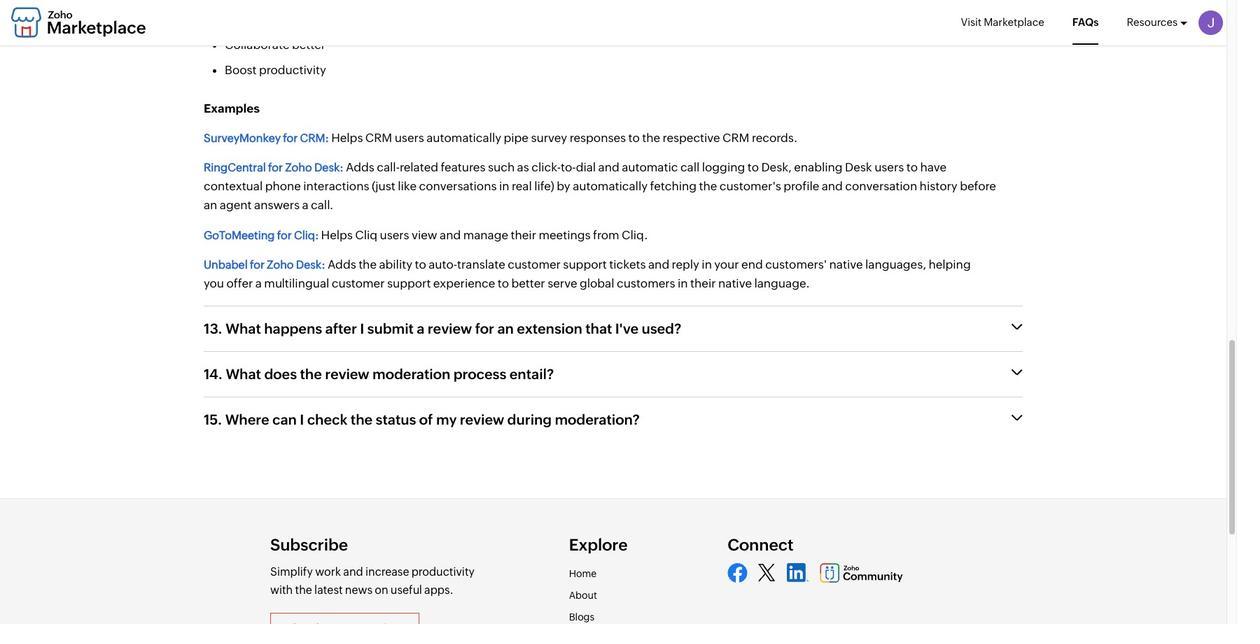 Task type: locate. For each thing, give the bounding box(es) containing it.
increase
[[366, 566, 409, 579]]

and right dial
[[599, 160, 620, 174]]

productivity inside simplify work and increase productivity with the latest news on useful apps.
[[412, 566, 475, 579]]

desk: up multilingual
[[296, 258, 325, 272]]

adds left "call-"
[[346, 160, 375, 174]]

automatically down dial
[[573, 179, 648, 193]]

before
[[960, 179, 997, 193]]

and up news
[[343, 566, 363, 579]]

1 horizontal spatial crm
[[723, 131, 750, 145]]

2 what from the top
[[226, 366, 261, 382]]

for for ringcentral for zoho desk:
[[268, 161, 283, 174]]

adds down cliq
[[328, 258, 356, 272]]

native right customers'
[[830, 258, 863, 272]]

1 vertical spatial users
[[875, 160, 904, 174]]

0 vertical spatial zoho
[[285, 161, 312, 174]]

a down unbabel for zoho desk:
[[255, 277, 262, 291]]

0 vertical spatial desk:
[[314, 161, 344, 174]]

0 horizontal spatial better
[[292, 38, 326, 52]]

for inside "​​surveymonkey for crm: helps crm users automatically pipe survey responses to the respective crm records."
[[283, 132, 298, 145]]

0 vertical spatial their
[[511, 228, 536, 242]]

2 crm from the left
[[723, 131, 750, 145]]

native
[[830, 258, 863, 272], [719, 277, 752, 291]]

1 vertical spatial native
[[719, 277, 752, 291]]

about link
[[569, 586, 597, 607]]

of
[[419, 412, 433, 428]]

have
[[921, 160, 947, 174]]

1 vertical spatial what
[[226, 366, 261, 382]]

cliq:
[[294, 229, 319, 242]]

users up conversation
[[875, 160, 904, 174]]

collaborate
[[225, 38, 290, 52]]

0 horizontal spatial crm
[[365, 131, 392, 145]]

support up global
[[563, 258, 607, 272]]

​​surveymonkey
[[204, 132, 281, 145]]

0 vertical spatial helps
[[331, 131, 363, 145]]

by
[[557, 179, 571, 193]]

automatically up features
[[427, 131, 502, 145]]

an left agent
[[204, 198, 217, 212]]

1 vertical spatial desk:
[[296, 258, 325, 272]]

0 vertical spatial support
[[563, 258, 607, 272]]

1 vertical spatial in
[[702, 258, 712, 272]]

the inside simplify work and increase productivity with the latest news on useful apps.
[[295, 584, 312, 597]]

desk: for call-
[[314, 161, 344, 174]]

crm
[[365, 131, 392, 145], [723, 131, 750, 145]]

view
[[412, 228, 437, 242]]

1 vertical spatial an
[[498, 321, 514, 337]]

i right after
[[360, 321, 364, 337]]

better inside adds the ability to auto-translate customer support tickets and reply in your end customers' native languages, helping you offer a multilingual customer support experience to better serve global customers in their native language.
[[512, 277, 545, 291]]

0 horizontal spatial in
[[499, 179, 509, 193]]

and right view
[[440, 228, 461, 242]]

users for helps cliq users view and manage their meetings from cliq.
[[380, 228, 409, 242]]

0 vertical spatial better
[[292, 38, 326, 52]]

0 horizontal spatial i
[[300, 412, 304, 428]]

to left have
[[907, 160, 918, 174]]

zoho up phone
[[285, 161, 312, 174]]

crm up "call-"
[[365, 131, 392, 145]]

0 horizontal spatial a
[[255, 277, 262, 291]]

in left real at top left
[[499, 179, 509, 193]]

helps
[[331, 131, 363, 145], [321, 228, 353, 242]]

entail?
[[510, 366, 554, 382]]

1 horizontal spatial in
[[678, 277, 688, 291]]

i right can
[[300, 412, 304, 428]]

to
[[629, 131, 640, 145], [748, 160, 759, 174], [907, 160, 918, 174], [415, 258, 426, 272], [498, 277, 509, 291]]

desk:
[[314, 161, 344, 174], [296, 258, 325, 272]]

in down reply
[[678, 277, 688, 291]]

better left serve at the top left of page
[[512, 277, 545, 291]]

0 vertical spatial productivity
[[259, 63, 326, 77]]

manage
[[463, 228, 509, 242]]

cliq.
[[622, 228, 648, 242]]

0 horizontal spatial their
[[511, 228, 536, 242]]

what right 13.
[[226, 321, 261, 337]]

an left extension
[[498, 321, 514, 337]]

helps for helps cliq users view and manage their meetings from cliq.
[[321, 228, 353, 242]]

a inside adds call-related features such as click-to-dial and automatic call logging to desk, enabling desk users to have contextual phone interactions (just like conversations in real life) by automatically fetching the customer's profile and conversation history before an agent answers a call.
[[302, 198, 309, 212]]

(just
[[372, 179, 396, 193]]

the right 'does'
[[300, 366, 322, 382]]

extension
[[517, 321, 583, 337]]

0 vertical spatial in
[[499, 179, 509, 193]]

better
[[292, 38, 326, 52], [512, 277, 545, 291]]

2 vertical spatial a
[[417, 321, 425, 337]]

boost productivity
[[225, 63, 326, 77]]

1 horizontal spatial their
[[691, 277, 716, 291]]

helps left cliq
[[321, 228, 353, 242]]

1 vertical spatial support
[[387, 277, 431, 291]]

used?
[[642, 321, 682, 337]]

productivity up apps. at the left of page
[[412, 566, 475, 579]]

an inside adds call-related features such as click-to-dial and automatic call logging to desk, enabling desk users to have contextual phone interactions (just like conversations in real life) by automatically fetching the customer's profile and conversation history before an agent answers a call.
[[204, 198, 217, 212]]

to-
[[561, 160, 576, 174]]

an
[[204, 198, 217, 212], [498, 321, 514, 337]]

related
[[400, 160, 438, 174]]

multilingual
[[264, 277, 329, 291]]

for up phone
[[268, 161, 283, 174]]

adds for call-
[[346, 160, 375, 174]]

0 vertical spatial users
[[395, 131, 424, 145]]

zoho up multilingual
[[267, 258, 294, 272]]

adds inside adds call-related features such as click-to-dial and automatic call logging to desk, enabling desk users to have contextual phone interactions (just like conversations in real life) by automatically fetching the customer's profile and conversation history before an agent answers a call.
[[346, 160, 375, 174]]

better up boost productivity
[[292, 38, 326, 52]]

1 vertical spatial helps
[[321, 228, 353, 242]]

1 horizontal spatial a
[[302, 198, 309, 212]]

customers'
[[766, 258, 827, 272]]

1 vertical spatial zoho
[[267, 258, 294, 272]]

pipe
[[504, 131, 529, 145]]

1 horizontal spatial support
[[563, 258, 607, 272]]

and inside simplify work and increase productivity with the latest news on useful apps.
[[343, 566, 363, 579]]

1 vertical spatial adds
[[328, 258, 356, 272]]

home link
[[569, 564, 597, 586]]

1 vertical spatial customer
[[332, 277, 385, 291]]

desk: up the interactions
[[314, 161, 344, 174]]

0 horizontal spatial an
[[204, 198, 217, 212]]

review down experience
[[428, 321, 472, 337]]

the down logging
[[699, 179, 717, 193]]

users
[[395, 131, 424, 145], [875, 160, 904, 174], [380, 228, 409, 242]]

0 vertical spatial customer
[[508, 258, 561, 272]]

0 vertical spatial a
[[302, 198, 309, 212]]

to up automatic
[[629, 131, 640, 145]]

for left "cliq:"
[[277, 229, 292, 242]]

for down gotomeeting for cliq: link at the left of page
[[250, 258, 265, 272]]

click-
[[532, 160, 561, 174]]

0 vertical spatial automatically
[[427, 131, 502, 145]]

can
[[273, 412, 297, 428]]

review
[[428, 321, 472, 337], [325, 366, 370, 382], [460, 412, 504, 428]]

visit marketplace
[[961, 16, 1045, 28]]

blogs
[[569, 612, 595, 624]]

crm up logging
[[723, 131, 750, 145]]

review down after
[[325, 366, 370, 382]]

for for unbabel for zoho desk:
[[250, 258, 265, 272]]

zoho for contextual
[[285, 161, 312, 174]]

in
[[499, 179, 509, 193], [702, 258, 712, 272], [678, 277, 688, 291]]

0 vertical spatial an
[[204, 198, 217, 212]]

the left ability
[[359, 258, 377, 272]]

1 vertical spatial better
[[512, 277, 545, 291]]

for for ​​surveymonkey for crm: helps crm users automatically pipe survey responses to the respective crm records.
[[283, 132, 298, 145]]

2 horizontal spatial a
[[417, 321, 425, 337]]

customer
[[508, 258, 561, 272], [332, 277, 385, 291]]

customer down ability
[[332, 277, 385, 291]]

adds inside adds the ability to auto-translate customer support tickets and reply in your end customers' native languages, helping you offer a multilingual customer support experience to better serve global customers in their native language.
[[328, 258, 356, 272]]

call.
[[311, 198, 334, 212]]

their right manage on the left top of the page
[[511, 228, 536, 242]]

0 horizontal spatial automatically
[[427, 131, 502, 145]]

conversation
[[846, 179, 918, 193]]

1 vertical spatial automatically
[[573, 179, 648, 193]]

1 horizontal spatial better
[[512, 277, 545, 291]]

for left the crm:
[[283, 132, 298, 145]]

in left your at the right
[[702, 258, 712, 272]]

on
[[375, 584, 388, 597]]

ringcentral
[[204, 161, 266, 174]]

users right cliq
[[380, 228, 409, 242]]

real
[[512, 179, 532, 193]]

0 horizontal spatial productivity
[[259, 63, 326, 77]]

support down ability
[[387, 277, 431, 291]]

gotomeeting for cliq: helps cliq users view and manage their meetings from cliq.
[[204, 228, 648, 242]]

does
[[264, 366, 297, 382]]

users up related
[[395, 131, 424, 145]]

the down simplify
[[295, 584, 312, 597]]

for inside gotomeeting for cliq: helps cliq users view and manage their meetings from cliq.
[[277, 229, 292, 242]]

zoho
[[285, 161, 312, 174], [267, 258, 294, 272]]

customer up serve at the top left of page
[[508, 258, 561, 272]]

1 horizontal spatial productivity
[[412, 566, 475, 579]]

useful
[[391, 584, 422, 597]]

a right 'submit'
[[417, 321, 425, 337]]

0 vertical spatial what
[[226, 321, 261, 337]]

what
[[226, 321, 261, 337], [226, 366, 261, 382]]

productivity down collaborate better
[[259, 63, 326, 77]]

1 vertical spatial their
[[691, 277, 716, 291]]

their down reply
[[691, 277, 716, 291]]

examples
[[204, 102, 260, 116]]

agent
[[220, 198, 252, 212]]

survey
[[531, 131, 567, 145]]

simplify
[[270, 566, 313, 579]]

collaborate better
[[225, 38, 326, 52]]

0 horizontal spatial support
[[387, 277, 431, 291]]

1 vertical spatial review
[[325, 366, 370, 382]]

0 vertical spatial native
[[830, 258, 863, 272]]

visit
[[961, 16, 982, 28]]

13.
[[204, 321, 223, 337]]

i
[[360, 321, 364, 337], [300, 412, 304, 428]]

1 what from the top
[[226, 321, 261, 337]]

boost
[[225, 63, 257, 77]]

1 horizontal spatial i
[[360, 321, 364, 337]]

0 vertical spatial adds
[[346, 160, 375, 174]]

native down your at the right
[[719, 277, 752, 291]]

1 horizontal spatial automatically
[[573, 179, 648, 193]]

review right my
[[460, 412, 504, 428]]

1 vertical spatial a
[[255, 277, 262, 291]]

and
[[599, 160, 620, 174], [822, 179, 843, 193], [440, 228, 461, 242], [649, 258, 670, 272], [343, 566, 363, 579]]

adds
[[346, 160, 375, 174], [328, 258, 356, 272]]

1 vertical spatial productivity
[[412, 566, 475, 579]]

helps right the crm:
[[331, 131, 363, 145]]

unbabel
[[204, 258, 248, 272]]

call
[[681, 160, 700, 174]]

adds the ability to auto-translate customer support tickets and reply in your end customers' native languages, helping you offer a multilingual customer support experience to better serve global customers in their native language.
[[204, 258, 971, 291]]

0 horizontal spatial native
[[719, 277, 752, 291]]

and up customers
[[649, 258, 670, 272]]

a left call.
[[302, 198, 309, 212]]

your
[[715, 258, 739, 272]]

desk: for the
[[296, 258, 325, 272]]

2 vertical spatial users
[[380, 228, 409, 242]]

and down enabling at the right of page
[[822, 179, 843, 193]]

conversations
[[419, 179, 497, 193]]

what right 14.
[[226, 366, 261, 382]]

with
[[270, 584, 293, 597]]

0 vertical spatial i
[[360, 321, 364, 337]]

blogs link
[[569, 607, 595, 625]]

translate
[[457, 258, 506, 272]]



Task type: vqa. For each thing, say whether or not it's contained in the screenshot.
Read within read the full report "zoho supercharging sales teams"
no



Task type: describe. For each thing, give the bounding box(es) containing it.
and inside adds the ability to auto-translate customer support tickets and reply in your end customers' native languages, helping you offer a multilingual customer support experience to better serve global customers in their native language.
[[649, 258, 670, 272]]

explore
[[569, 537, 628, 555]]

global
[[580, 277, 615, 291]]

unbabel for zoho desk:
[[204, 258, 325, 272]]

users inside adds call-related features such as click-to-dial and automatic call logging to desk, enabling desk users to have contextual phone interactions (just like conversations in real life) by automatically fetching the customer's profile and conversation history before an agent answers a call.
[[875, 160, 904, 174]]

where
[[225, 412, 269, 428]]

auto-
[[429, 258, 457, 272]]

enabling
[[794, 160, 843, 174]]

unbabel for zoho desk: link
[[204, 258, 328, 272]]

1 vertical spatial i
[[300, 412, 304, 428]]

the right check at the bottom of page
[[351, 412, 373, 428]]

to left auto-
[[415, 258, 426, 272]]

ability
[[379, 258, 413, 272]]

ringcentral for zoho desk:
[[204, 161, 344, 174]]

0 horizontal spatial customer
[[332, 277, 385, 291]]

adds for the
[[328, 258, 356, 272]]

like
[[398, 179, 417, 193]]

happens
[[264, 321, 322, 337]]

home
[[569, 569, 597, 580]]

zoho for customer
[[267, 258, 294, 272]]

gotomeeting for cliq: link
[[204, 229, 321, 242]]

desk
[[845, 160, 872, 174]]

during
[[507, 412, 552, 428]]

the up automatic
[[642, 131, 661, 145]]

users for helps crm users automatically pipe survey responses to the respective crm records.
[[395, 131, 424, 145]]

moderation?
[[555, 412, 640, 428]]

a inside adds the ability to auto-translate customer support tickets and reply in your end customers' native languages, helping you offer a multilingual customer support experience to better serve global customers in their native language.
[[255, 277, 262, 291]]

adds call-related features such as click-to-dial and automatic call logging to desk, enabling desk users to have contextual phone interactions (just like conversations in real life) by automatically fetching the customer's profile and conversation history before an agent answers a call.
[[204, 160, 997, 212]]

profile
[[784, 179, 820, 193]]

helps for helps crm users automatically pipe survey responses to the respective crm records.
[[331, 131, 363, 145]]

work
[[315, 566, 341, 579]]

zoho marketplace logo image
[[11, 7, 146, 38]]

experience
[[433, 277, 495, 291]]

as
[[517, 160, 529, 174]]

13. what happens after i submit a review for an extension that i've used?
[[204, 321, 682, 337]]

2 vertical spatial review
[[460, 412, 504, 428]]

crm:
[[300, 132, 329, 145]]

2 horizontal spatial in
[[702, 258, 712, 272]]

​​surveymonkey for crm: helps crm users automatically pipe survey responses to the respective crm records.
[[204, 131, 798, 145]]

to down translate
[[498, 277, 509, 291]]

answers
[[254, 198, 300, 212]]

from
[[593, 228, 620, 242]]

submit
[[367, 321, 414, 337]]

you offer
[[204, 277, 253, 291]]

what for 14.
[[226, 366, 261, 382]]

faqs link
[[1073, 0, 1099, 45]]

for for gotomeeting for cliq: helps cliq users view and manage their meetings from cliq.
[[277, 229, 292, 242]]

tickets
[[610, 258, 646, 272]]

1 crm from the left
[[365, 131, 392, 145]]

gotomeeting
[[204, 229, 275, 242]]

marketplace
[[984, 16, 1045, 28]]

2 vertical spatial in
[[678, 277, 688, 291]]

meetings
[[539, 228, 591, 242]]

responses
[[570, 131, 626, 145]]

moderation
[[373, 366, 451, 382]]

ringcentral for zoho desk: link
[[204, 161, 346, 174]]

for up "process"
[[475, 321, 494, 337]]

phone
[[265, 179, 301, 193]]

records.
[[752, 131, 798, 145]]

0 vertical spatial review
[[428, 321, 472, 337]]

after
[[325, 321, 357, 337]]

latest
[[315, 584, 343, 597]]

1 horizontal spatial native
[[830, 258, 863, 272]]

jacob simon image
[[1199, 11, 1224, 35]]

i've
[[615, 321, 639, 337]]

check
[[307, 412, 348, 428]]

respective
[[663, 131, 720, 145]]

process
[[454, 366, 507, 382]]

serve
[[548, 277, 577, 291]]

​​surveymonkey for crm: link
[[204, 132, 331, 145]]

faqs
[[1073, 16, 1099, 28]]

apps.
[[424, 584, 454, 597]]

the inside adds the ability to auto-translate customer support tickets and reply in your end customers' native languages, helping you offer a multilingual customer support experience to better serve global customers in their native language.
[[359, 258, 377, 272]]

what for 13.
[[226, 321, 261, 337]]

15.
[[204, 412, 222, 428]]

contextual
[[204, 179, 263, 193]]

cliq
[[355, 228, 378, 242]]

to up customer's
[[748, 160, 759, 174]]

1 horizontal spatial an
[[498, 321, 514, 337]]

reply
[[672, 258, 700, 272]]

the inside adds call-related features such as click-to-dial and automatic call logging to desk, enabling desk users to have contextual phone interactions (just like conversations in real life) by automatically fetching the customer's profile and conversation history before an agent answers a call.
[[699, 179, 717, 193]]

resources
[[1127, 16, 1178, 28]]

subscribe
[[270, 537, 348, 555]]

simplify work and increase productivity with the latest news on useful apps.
[[270, 566, 475, 597]]

fetching
[[650, 179, 697, 193]]

call-
[[377, 160, 400, 174]]

news
[[345, 584, 373, 597]]

1 horizontal spatial customer
[[508, 258, 561, 272]]

interactions
[[303, 179, 369, 193]]

customer's
[[720, 179, 781, 193]]

end
[[742, 258, 763, 272]]

features
[[441, 160, 486, 174]]

logging
[[702, 160, 745, 174]]

in inside adds call-related features such as click-to-dial and automatic call logging to desk, enabling desk users to have contextual phone interactions (just like conversations in real life) by automatically fetching the customer's profile and conversation history before an agent answers a call.
[[499, 179, 509, 193]]

desk,
[[762, 160, 792, 174]]

14. what does the review moderation process entail?
[[204, 366, 554, 382]]

customers
[[617, 277, 676, 291]]

14.
[[204, 366, 223, 382]]

about
[[569, 591, 597, 602]]

their inside adds the ability to auto-translate customer support tickets and reply in your end customers' native languages, helping you offer a multilingual customer support experience to better serve global customers in their native language.
[[691, 277, 716, 291]]

automatically inside adds call-related features such as click-to-dial and automatic call logging to desk, enabling desk users to have contextual phone interactions (just like conversations in real life) by automatically fetching the customer's profile and conversation history before an agent answers a call.
[[573, 179, 648, 193]]



